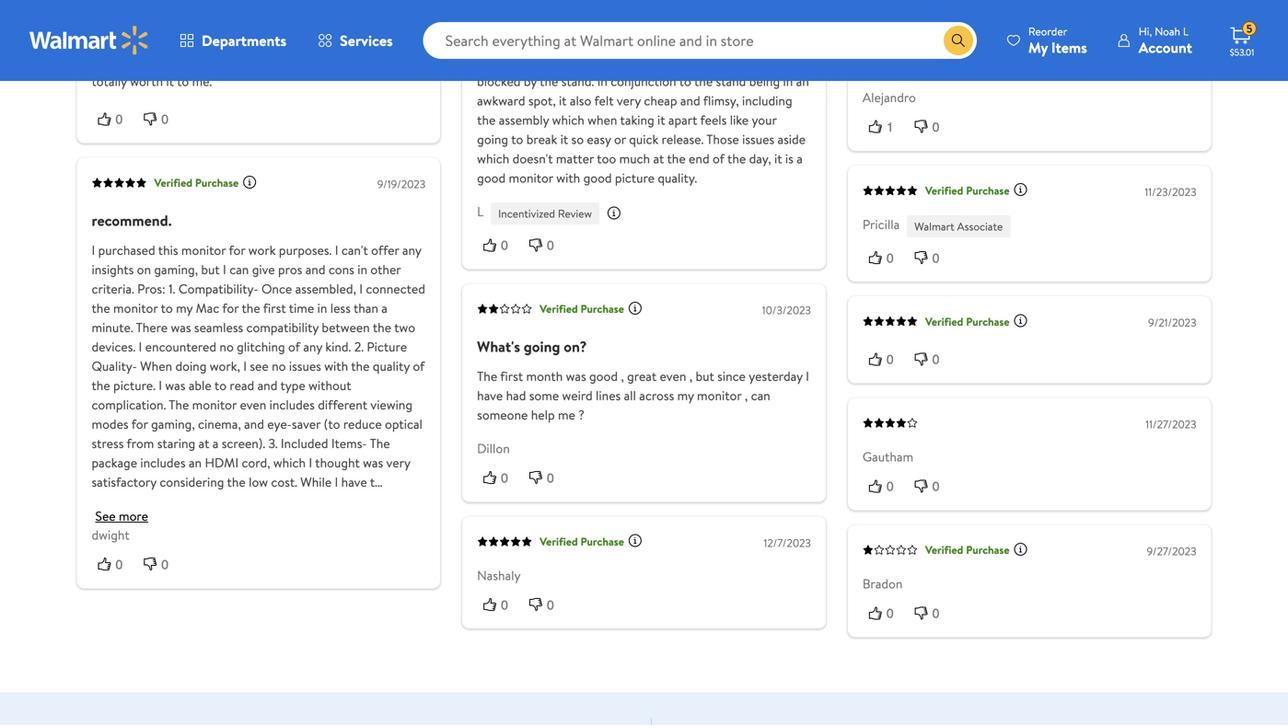 Task type: vqa. For each thing, say whether or not it's contained in the screenshot.
WAS in "The first month was good , great even , but since yesterday I have had some weird lines all across my monitor , can someone help me ?"
yes



Task type: locate. For each thing, give the bounding box(es) containing it.
1 horizontal spatial my
[[677, 387, 694, 405]]

or
[[614, 130, 626, 148]]

Search search field
[[423, 22, 977, 59]]

2 horizontal spatial in
[[783, 72, 793, 90]]

totally
[[92, 72, 127, 90]]

i down thought
[[335, 473, 338, 491]]

1 horizontal spatial ,
[[689, 367, 693, 385]]

0 vertical spatial great
[[243, 53, 273, 71]]

for
[[229, 241, 245, 259], [222, 299, 239, 317], [131, 415, 148, 433]]

0 horizontal spatial l
[[477, 203, 484, 221]]

0 vertical spatial with
[[151, 34, 175, 52]]

the up minute.
[[92, 299, 110, 317]]

3.
[[268, 435, 278, 452]]

verified purchase for 12/7/2023
[[540, 534, 624, 550]]

the down able
[[169, 396, 189, 414]]

than
[[354, 299, 378, 317]]

$53.01
[[1230, 46, 1254, 58]]

great, up isn't at the top right of the page
[[639, 0, 672, 13]]

very inside while the picture quality was great, good colors and solid refresh rate, the manufacturing including parts and design have a lot to be desired.  there isn't an easy access to the display ports on the back of the monitor, because they are blocked by the stand. in conjunction to the stand being in an awkward spot, it also felt very cheap and flimsy, including the assembly which when taking it apart feels like your going to break it so easy or quick release. those issues aside which doesn't matter too much at the end of the day, it is a good monitor with good picture quality.
[[617, 92, 641, 110]]

0 horizontal spatial on
[[137, 260, 151, 278]]

0 vertical spatial but
[[201, 260, 220, 278]]

good inside the first month was good , great even , but since yesterday i have had some weird lines all across my monitor , can someone help me ?
[[589, 367, 618, 385]]

what's
[[477, 336, 520, 357]]

incentivized review information image
[[607, 206, 621, 220]]

even up across
[[660, 367, 686, 385]]

includes down type
[[269, 396, 315, 414]]

verified purchase information image for nashaly
[[628, 534, 643, 549]]

0 vertical spatial my
[[176, 299, 193, 317]]

have up someone
[[477, 387, 503, 405]]

i left can't
[[335, 241, 338, 259]]

2 vertical spatial very
[[386, 454, 410, 472]]

0 horizontal spatial which
[[273, 454, 306, 472]]

issues up day,
[[742, 130, 775, 148]]

of down screen
[[240, 34, 252, 52]]

1 design from the left
[[276, 14, 312, 32]]

on up pros:
[[137, 260, 151, 278]]

was down services
[[375, 53, 395, 71]]

1 vertical spatial an
[[796, 72, 809, 90]]

between
[[322, 318, 370, 336]]

1 vertical spatial even
[[240, 396, 266, 414]]

2 horizontal spatial with
[[556, 169, 580, 187]]

8/9/2023
[[1152, 57, 1197, 73]]

for up "seamless"
[[222, 299, 239, 317]]

i
[[231, 0, 235, 13], [362, 14, 366, 32], [92, 241, 95, 259], [335, 241, 338, 259], [223, 260, 226, 278], [359, 280, 363, 298], [139, 338, 142, 356], [243, 357, 247, 375], [806, 367, 809, 385], [159, 376, 162, 394], [309, 454, 312, 472], [335, 473, 338, 491]]

1 vertical spatial picture
[[351, 34, 390, 52]]

verified purchase for 9/19/2023
[[154, 175, 239, 191]]

solid
[[767, 0, 792, 13]]

verified for 12/7/2023
[[540, 534, 578, 550]]

design inside while the picture quality was great, good colors and solid refresh rate, the manufacturing including parts and design have a lot to be desired.  there isn't an easy access to the display ports on the back of the monitor, because they are blocked by the stand. in conjunction to the stand being in an awkward spot, it also felt very cheap and flimsy, including the assembly which when taking it apart feels like your going to break it so easy or quick release. those issues aside which doesn't matter too much at the end of the day, it is a good monitor with good picture quality.
[[763, 14, 799, 32]]

0 horizontal spatial this
[[158, 241, 178, 259]]

have left t... at the left
[[341, 473, 367, 491]]

1 horizontal spatial with
[[324, 357, 348, 375]]

2 vertical spatial have
[[341, 473, 367, 491]]

1 horizontal spatial but
[[696, 367, 714, 385]]

at inside i purchased this monitor for work purposes. i can't offer any insights on gaming, but i can give pros and cons in other criteria.  pros: 1. compatibility- once assembled, i connected the monitor to my mac for the first time in less than a minute. there was seamless compatibility between the two devices. i encountered no glitching of any kind. 2. picture quality- when doing work, i see no issues with the quality of the picture. i was able to read and type without complication. the monitor even includes different viewing modes for gaming, cinema, and eye-saver (to reduce optical stress from staring at a screen). 3. included items- the package includes an hdmi cord, which i thought was very satisfactory considering the low cost. while i have t...
[[198, 435, 209, 452]]

assembly
[[499, 111, 549, 129]]

doesn't
[[513, 150, 553, 168]]

1 vertical spatial gaming,
[[151, 415, 195, 433]]

verified purchase
[[925, 56, 1010, 71], [154, 175, 239, 191], [925, 183, 1010, 198], [540, 301, 624, 317], [925, 314, 1010, 329], [540, 534, 624, 550], [925, 542, 1010, 558]]

and down see
[[257, 376, 278, 394]]

which inside i purchased this monitor for work purposes. i can't offer any insights on gaming, but i can give pros and cons in other criteria.  pros: 1. compatibility- once assembled, i connected the monitor to my mac for the first time in less than a minute. there was seamless compatibility between the two devices. i encountered no glitching of any kind. 2. picture quality- when doing work, i see no issues with the quality of the picture. i was able to read and type without complication. the monitor even includes different viewing modes for gaming, cinema, and eye-saver (to reduce optical stress from staring at a screen). 3. included items- the package includes an hdmi cord, which i thought was very satisfactory considering the low cost. while i have t...
[[273, 454, 306, 472]]

stress
[[92, 435, 124, 452]]

reorder my items
[[1028, 23, 1087, 58]]

is
[[132, 14, 140, 32], [315, 14, 323, 32], [132, 53, 140, 71], [785, 150, 794, 168]]

was
[[616, 0, 636, 13], [211, 53, 231, 71], [375, 53, 395, 71], [171, 318, 191, 336], [566, 367, 586, 385], [165, 376, 186, 394], [363, 454, 383, 472]]

verified purchase information image
[[242, 175, 257, 189], [1013, 182, 1028, 197], [628, 301, 643, 316], [1013, 314, 1028, 328]]

0 vertical spatial which
[[552, 111, 585, 129]]

in inside while the picture quality was great, good colors and solid refresh rate, the manufacturing including parts and design have a lot to be desired.  there isn't an easy access to the display ports on the back of the monitor, because they are blocked by the stand. in conjunction to the stand being in an awkward spot, it also felt very cheap and flimsy, including the assembly which when taking it apart feels like your going to break it so easy or quick release. those issues aside which doesn't matter too much at the end of the day, it is a good monitor with good picture quality.
[[783, 72, 793, 90]]

seamless
[[194, 318, 243, 336]]

see more button
[[95, 507, 148, 525]]

verified purchase information image for what's going on?
[[628, 301, 643, 316]]

my
[[176, 299, 193, 317], [677, 387, 694, 405]]

alejandro
[[863, 88, 916, 106]]

2 vertical spatial picture
[[615, 169, 655, 187]]

with inside i purchased this monitor for work purposes. i can't offer any insights on gaming, but i can give pros and cons in other criteria.  pros: 1. compatibility- once assembled, i connected the monitor to my mac for the first time in less than a minute. there was seamless compatibility between the two devices. i encountered no glitching of any kind. 2. picture quality- when doing work, i see no issues with the quality of the picture. i was able to read and type without complication. the monitor even includes different viewing modes for gaming, cinema, and eye-saver (to reduce optical stress from staring at a screen). 3. included items- the package includes an hdmi cord, which i thought was very satisfactory considering the low cost. while i have t...
[[324, 357, 348, 375]]

9/21/2023
[[1148, 315, 1197, 331]]

issues inside i purchased this monitor for work purposes. i can't offer any insights on gaming, but i can give pros and cons in other criteria.  pros: 1. compatibility- once assembled, i connected the monitor to my mac for the first time in less than a minute. there was seamless compatibility between the two devices. i encountered no glitching of any kind. 2. picture quality- when doing work, i see no issues with the quality of the picture. i was able to read and type without complication. the monitor even includes different viewing modes for gaming, cinema, and eye-saver (to reduce optical stress from staring at a screen). 3. included items- the package includes an hdmi cord, which i thought was very satisfactory considering the low cost. while i have t...
[[289, 357, 321, 375]]

0 horizontal spatial while
[[300, 473, 332, 491]]

0 horizontal spatial an
[[189, 454, 202, 472]]

break
[[526, 130, 557, 148]]

good down too
[[583, 169, 612, 187]]

and
[[744, 0, 764, 13], [740, 14, 760, 32], [340, 53, 361, 71], [680, 92, 700, 110], [305, 260, 326, 278], [257, 376, 278, 394], [244, 415, 264, 433]]

quality up manufacturing
[[576, 0, 613, 13]]

i up insights
[[92, 241, 95, 259]]

purchase for 8/9/2023
[[966, 56, 1010, 71]]

monitor inside the first month was good , great even , but since yesterday i have had some weird lines all across my monitor , can someone help me ?
[[697, 387, 742, 405]]

of right back
[[618, 53, 630, 71]]

while up refresh
[[477, 0, 508, 13]]

1 horizontal spatial at
[[653, 150, 664, 168]]

great down departments
[[243, 53, 273, 71]]

it,
[[362, 0, 373, 13]]

1 vertical spatial monitor,
[[654, 53, 702, 71]]

verified purchase information image for pricilla
[[1013, 182, 1028, 197]]

verified purchase information image
[[628, 534, 643, 549], [1013, 542, 1028, 557]]

verified purchase for 8/9/2023
[[925, 56, 1010, 71]]

design down everything
[[276, 14, 312, 32]]

picture
[[367, 338, 407, 356]]

monitor, inside while the picture quality was great, good colors and solid refresh rate, the manufacturing including parts and design have a lot to be desired.  there isn't an easy access to the display ports on the back of the monitor, because they are blocked by the stand. in conjunction to the stand being in an awkward spot, it also felt very cheap and flimsy, including the assembly which when taking it apart feels like your going to break it so easy or quick release. those issues aside which doesn't matter too much at the end of the day, it is a good monitor with good picture quality.
[[654, 53, 702, 71]]

with down matter in the top left of the page
[[556, 169, 580, 187]]

1 vertical spatial in
[[357, 260, 367, 278]]

2 vertical spatial with
[[324, 357, 348, 375]]

on down be
[[550, 53, 564, 71]]

0 vertical spatial on
[[550, 53, 564, 71]]

issues up type
[[289, 357, 321, 375]]

great, down about
[[326, 14, 359, 32]]

month
[[526, 367, 563, 385]]

1 vertical spatial on
[[137, 260, 151, 278]]

parts
[[708, 14, 737, 32]]

any right offer on the top left of page
[[402, 241, 421, 259]]

1 horizontal spatial any
[[402, 241, 421, 259]]

my inside i purchased this monitor for work purposes. i can't offer any insights on gaming, but i can give pros and cons in other criteria.  pros: 1. compatibility- once assembled, i connected the monitor to my mac for the first time in less than a minute. there was seamless compatibility between the two devices. i encountered no glitching of any kind. 2. picture quality- when doing work, i see no issues with the quality of the picture. i was able to read and type without complication. the monitor even includes different viewing modes for gaming, cinema, and eye-saver (to reduce optical stress from staring at a screen). 3. included items- the package includes an hdmi cord, which i thought was very satisfactory considering the low cost. while i have t...
[[176, 299, 193, 317]]

with inside very affordable monitor, i love everything about it, the quality is high, the curved screen design is great, i am very impressed with the quality of this monitor. the picture quality is excellent. it was a great experience and it was totally worth it to me.
[[151, 34, 175, 52]]

can left give
[[229, 260, 249, 278]]

no up work,
[[220, 338, 234, 356]]

0 vertical spatial very
[[388, 14, 413, 32]]

1 vertical spatial any
[[303, 338, 322, 356]]

with inside while the picture quality was great, good colors and solid refresh rate, the manufacturing including parts and design have a lot to be desired.  there isn't an easy access to the display ports on the back of the monitor, because they are blocked by the stand. in conjunction to the stand being in an awkward spot, it also felt very cheap and flimsy, including the assembly which when taking it apart feels like your going to break it so easy or quick release. those issues aside which doesn't matter too much at the end of the day, it is a good monitor with good picture quality.
[[556, 169, 580, 187]]

11/27/2023
[[1146, 417, 1197, 432]]

the inside very affordable monitor, i love everything about it, the quality is high, the curved screen design is great, i am very impressed with the quality of this monitor. the picture quality is excellent. it was a great experience and it was totally worth it to me.
[[327, 34, 347, 52]]

feels
[[700, 111, 727, 129]]

2 design from the left
[[763, 14, 799, 32]]

in down can't
[[357, 260, 367, 278]]

even inside i purchased this monitor for work purposes. i can't offer any insights on gaming, but i can give pros and cons in other criteria.  pros: 1. compatibility- once assembled, i connected the monitor to my mac for the first time in less than a minute. there was seamless compatibility between the two devices. i encountered no glitching of any kind. 2. picture quality- when doing work, i see no issues with the quality of the picture. i was able to read and type without complication. the monitor even includes different viewing modes for gaming, cinema, and eye-saver (to reduce optical stress from staring at a screen). 3. included items- the package includes an hdmi cord, which i thought was very satisfactory considering the low cost. while i have t...
[[240, 396, 266, 414]]

1 horizontal spatial great
[[627, 367, 657, 385]]

very down optical
[[386, 454, 410, 472]]

was right it
[[211, 53, 231, 71]]

verified purchase for 9/21/2023
[[925, 314, 1010, 329]]

display
[[477, 53, 515, 71]]

monitor, up curved
[[181, 0, 228, 13]]

yesterday
[[749, 367, 803, 385]]

see more
[[95, 507, 148, 525]]

very inside i purchased this monitor for work purposes. i can't offer any insights on gaming, but i can give pros and cons in other criteria.  pros: 1. compatibility- once assembled, i connected the monitor to my mac for the first time in less than a minute. there was seamless compatibility between the two devices. i encountered no glitching of any kind. 2. picture quality- when doing work, i see no issues with the quality of the picture. i was able to read and type without complication. the monitor even includes different viewing modes for gaming, cinema, and eye-saver (to reduce optical stress from staring at a screen). 3. included items- the package includes an hdmi cord, which i thought was very satisfactory considering the low cost. while i have t...
[[386, 454, 410, 472]]

an right isn't at the top right of the page
[[672, 34, 685, 52]]

1 vertical spatial first
[[500, 367, 523, 385]]

even down read
[[240, 396, 266, 414]]

0 vertical spatial going
[[477, 130, 508, 148]]

compatibility
[[246, 318, 319, 336]]

0 horizontal spatial in
[[317, 299, 327, 317]]

first inside i purchased this monitor for work purposes. i can't offer any insights on gaming, but i can give pros and cons in other criteria.  pros: 1. compatibility- once assembled, i connected the monitor to my mac for the first time in less than a minute. there was seamless compatibility between the two devices. i encountered no glitching of any kind. 2. picture quality- when doing work, i see no issues with the quality of the picture. i was able to read and type without complication. the monitor even includes different viewing modes for gaming, cinema, and eye-saver (to reduce optical stress from staring at a screen). 3. included items- the package includes an hdmi cord, which i thought was very satisfactory considering the low cost. while i have t...
[[263, 299, 286, 317]]

but inside the first month was good , great even , but since yesterday i have had some weird lines all across my monitor , can someone help me ?
[[696, 367, 714, 385]]

help
[[531, 406, 555, 424]]

my inside the first month was good , great even , but since yesterday i have had some weird lines all across my monitor , can someone help me ?
[[677, 387, 694, 405]]

quality up the totally
[[92, 53, 129, 71]]

1 horizontal spatial design
[[763, 14, 799, 32]]

0 vertical spatial first
[[263, 299, 286, 317]]

matter
[[556, 150, 594, 168]]

going down the 'assembly'
[[477, 130, 508, 148]]

this
[[255, 34, 275, 52], [158, 241, 178, 259]]

my right across
[[677, 387, 694, 405]]

0 horizontal spatial going
[[477, 130, 508, 148]]

viewing
[[371, 396, 413, 414]]

can't
[[341, 241, 368, 259]]

1 vertical spatial issues
[[289, 357, 321, 375]]

and left solid in the right top of the page
[[744, 0, 764, 13]]

for up the from
[[131, 415, 148, 433]]

the down awkward
[[477, 111, 496, 129]]

1 vertical spatial while
[[300, 473, 332, 491]]

quality
[[576, 0, 613, 13], [92, 14, 129, 32], [200, 34, 237, 52], [92, 53, 129, 71], [373, 357, 410, 375]]

1 horizontal spatial there
[[611, 34, 643, 52]]

1 horizontal spatial an
[[672, 34, 685, 52]]

0 vertical spatial there
[[611, 34, 643, 52]]

1 vertical spatial l
[[477, 203, 484, 221]]

monitor.
[[278, 34, 324, 52]]

in
[[783, 72, 793, 90], [357, 260, 367, 278], [317, 299, 327, 317]]

walmart
[[915, 218, 955, 234]]

1 vertical spatial great
[[627, 367, 657, 385]]

colors
[[707, 0, 741, 13]]

very right am
[[388, 14, 413, 32]]

while the picture quality was great, good colors and solid refresh rate, the manufacturing including parts and design have a lot to be desired.  there isn't an easy access to the display ports on the back of the monitor, because they are blocked by the stand. in conjunction to the stand being in an awkward spot, it also felt very cheap and flimsy, including the assembly which when taking it apart feels like your going to break it so easy or quick release. those issues aside which doesn't matter too much at the end of the day, it is a good monitor with good picture quality.
[[477, 0, 809, 187]]

access
[[715, 34, 751, 52]]

1 horizontal spatial includes
[[269, 396, 315, 414]]

l inside hi, noah l account
[[1183, 23, 1189, 39]]

nashaly
[[477, 567, 521, 585]]

of inside very affordable monitor, i love everything about it, the quality is high, the curved screen design is great, i am very impressed with the quality of this monitor. the picture quality is excellent. it was a great experience and it was totally worth it to me.
[[240, 34, 252, 52]]

be
[[548, 34, 562, 52]]

0 vertical spatial monitor,
[[181, 0, 228, 13]]

0 vertical spatial at
[[653, 150, 664, 168]]

9/27/2023
[[1147, 544, 1197, 559]]

0 vertical spatial can
[[229, 260, 249, 278]]

0 horizontal spatial monitor,
[[181, 0, 228, 13]]

0 vertical spatial even
[[660, 367, 686, 385]]

0 horizontal spatial includes
[[140, 454, 186, 472]]

there down manufacturing
[[611, 34, 643, 52]]

verified for 9/27/2023
[[925, 542, 964, 558]]

on?
[[564, 336, 587, 357]]

the down what's
[[477, 367, 497, 385]]

cinema,
[[198, 415, 241, 433]]

verified purchase for 11/23/2023
[[925, 183, 1010, 198]]

0 horizontal spatial first
[[263, 299, 286, 317]]

2 vertical spatial for
[[131, 415, 148, 433]]

walmart image
[[29, 26, 149, 55]]

a
[[506, 34, 512, 52], [234, 53, 240, 71], [797, 150, 803, 168], [381, 299, 388, 317], [212, 435, 219, 452]]

0 horizontal spatial picture
[[351, 34, 390, 52]]

the right monitor.
[[327, 34, 347, 52]]

0 button
[[92, 110, 137, 128], [137, 110, 183, 128], [909, 117, 954, 136], [477, 236, 523, 254], [523, 236, 569, 254], [863, 248, 909, 267], [909, 248, 954, 267], [863, 350, 909, 369], [909, 350, 954, 369], [477, 469, 523, 487], [523, 469, 569, 487], [863, 477, 909, 496], [909, 477, 954, 496], [92, 555, 137, 574], [137, 555, 183, 574], [477, 596, 523, 614], [523, 596, 569, 614], [863, 604, 909, 623], [909, 604, 954, 623]]

0 vertical spatial issues
[[742, 130, 775, 148]]

incentivized
[[498, 206, 555, 221]]

1 vertical spatial going
[[524, 336, 560, 357]]

the down reduce
[[370, 435, 390, 452]]

but left the since on the bottom right
[[696, 367, 714, 385]]

an
[[672, 34, 685, 52], [796, 72, 809, 90], [189, 454, 202, 472]]

2 horizontal spatial which
[[552, 111, 585, 129]]

at inside while the picture quality was great, good colors and solid refresh rate, the manufacturing including parts and design have a lot to be desired.  there isn't an easy access to the display ports on the back of the monitor, because they are blocked by the stand. in conjunction to the stand being in an awkward spot, it also felt very cheap and flimsy, including the assembly which when taking it apart feels like your going to break it so easy or quick release. those issues aside which doesn't matter too much at the end of the day, it is a good monitor with good picture quality.
[[653, 150, 664, 168]]

this inside very affordable monitor, i love everything about it, the quality is high, the curved screen design is great, i am very impressed with the quality of this monitor. the picture quality is excellent. it was a great experience and it was totally worth it to me.
[[255, 34, 275, 52]]

release.
[[662, 130, 704, 148]]

gaming,
[[154, 260, 198, 278], [151, 415, 195, 433]]

verified purchase information image for bradon
[[1013, 542, 1028, 557]]

saver
[[292, 415, 321, 433]]

0 vertical spatial while
[[477, 0, 508, 13]]

first inside the first month was good , great even , but since yesterday i have had some weird lines all across my monitor , can someone help me ?
[[500, 367, 523, 385]]

can down yesterday
[[751, 387, 770, 405]]

1 horizontal spatial going
[[524, 336, 560, 357]]

picture.
[[113, 376, 156, 394]]

complication.
[[92, 396, 166, 414]]

0 horizontal spatial design
[[276, 14, 312, 32]]

l left incentivized
[[477, 203, 484, 221]]

1 vertical spatial have
[[477, 387, 503, 405]]

with down "kind."
[[324, 357, 348, 375]]

1 horizontal spatial verified purchase information image
[[1013, 542, 1028, 557]]

which up cost.
[[273, 454, 306, 472]]

once
[[262, 280, 292, 298]]

1 vertical spatial with
[[556, 169, 580, 187]]

0 vertical spatial easy
[[688, 34, 712, 52]]

1 vertical spatial very
[[617, 92, 641, 110]]

purchase for 9/21/2023
[[966, 314, 1010, 329]]

weird
[[562, 387, 593, 405]]

to left me.
[[177, 72, 189, 90]]

the left day,
[[728, 150, 746, 168]]

have inside i purchased this monitor for work purposes. i can't offer any insights on gaming, but i can give pros and cons in other criteria.  pros: 1. compatibility- once assembled, i connected the monitor to my mac for the first time in less than a minute. there was seamless compatibility between the two devices. i encountered no glitching of any kind. 2. picture quality- when doing work, i see no issues with the quality of the picture. i was able to read and type without complication. the monitor even includes different viewing modes for gaming, cinema, and eye-saver (to reduce optical stress from staring at a screen). 3. included items- the package includes an hdmi cord, which i thought was very satisfactory considering the low cost. while i have t...
[[341, 473, 367, 491]]

monitor,
[[181, 0, 228, 13], [654, 53, 702, 71]]

1 vertical spatial great,
[[326, 14, 359, 32]]

2 vertical spatial which
[[273, 454, 306, 472]]

which left "doesn't"
[[477, 150, 509, 168]]

screen).
[[222, 435, 265, 452]]

,
[[621, 367, 624, 385], [689, 367, 693, 385], [745, 387, 748, 405]]

since
[[717, 367, 746, 385]]

2 horizontal spatial ,
[[745, 387, 748, 405]]

the inside the first month was good , great even , but since yesterday i have had some weird lines all across my monitor , can someone help me ?
[[477, 367, 497, 385]]

1 vertical spatial this
[[158, 241, 178, 259]]

my left mac
[[176, 299, 193, 317]]

1 vertical spatial there
[[136, 318, 168, 336]]

0 horizontal spatial but
[[201, 260, 220, 278]]

first down once
[[263, 299, 286, 317]]

and down services
[[340, 53, 361, 71]]

i up the than
[[359, 280, 363, 298]]

to inside very affordable monitor, i love everything about it, the quality is high, the curved screen design is great, i am very impressed with the quality of this monitor. the picture quality is excellent. it was a great experience and it was totally worth it to me.
[[177, 72, 189, 90]]

this down screen
[[255, 34, 275, 52]]

0 vertical spatial no
[[220, 338, 234, 356]]

dwight
[[92, 526, 130, 544]]

quality inside while the picture quality was great, good colors and solid refresh rate, the manufacturing including parts and design have a lot to be desired.  there isn't an easy access to the display ports on the back of the monitor, because they are blocked by the stand. in conjunction to the stand being in an awkward spot, it also felt very cheap and flimsy, including the assembly which when taking it apart feels like your going to break it so easy or quick release. those issues aside which doesn't matter too much at the end of the day, it is a good monitor with good picture quality.
[[576, 0, 613, 13]]

it right day,
[[774, 150, 782, 168]]

design
[[276, 14, 312, 32], [763, 14, 799, 32]]

0 horizontal spatial great
[[243, 53, 273, 71]]

walmart associate
[[915, 218, 1003, 234]]

love
[[238, 0, 261, 13]]

0 vertical spatial in
[[783, 72, 793, 90]]

the up the 'quality.' on the top right of the page
[[667, 150, 686, 168]]

is down aside
[[785, 150, 794, 168]]

high,
[[143, 14, 170, 32]]

, left the since on the bottom right
[[689, 367, 693, 385]]

have up display
[[477, 34, 503, 52]]

was up weird
[[566, 367, 586, 385]]

being
[[749, 72, 780, 90]]

1 vertical spatial which
[[477, 150, 509, 168]]

0 vertical spatial any
[[402, 241, 421, 259]]

0 horizontal spatial issues
[[289, 357, 321, 375]]

without
[[309, 376, 351, 394]]

going inside while the picture quality was great, good colors and solid refresh rate, the manufacturing including parts and design have a lot to be desired.  there isn't an easy access to the display ports on the back of the monitor, because they are blocked by the stand. in conjunction to the stand being in an awkward spot, it also felt very cheap and flimsy, including the assembly which when taking it apart feels like your going to break it so easy or quick release. those issues aside which doesn't matter too much at the end of the day, it is a good monitor with good picture quality.
[[477, 130, 508, 148]]

monitor, inside very affordable monitor, i love everything about it, the quality is high, the curved screen design is great, i am very impressed with the quality of this monitor. the picture quality is excellent. it was a great experience and it was totally worth it to me.
[[181, 0, 228, 13]]

1 horizontal spatial picture
[[533, 0, 573, 13]]

and up the screen).
[[244, 415, 264, 433]]

aside
[[778, 130, 806, 148]]

design down solid in the right top of the page
[[763, 14, 799, 32]]

good up the lines
[[589, 367, 618, 385]]

l right noah
[[1183, 23, 1189, 39]]

verified purchase information image for recommend.
[[242, 175, 257, 189]]

0 horizontal spatial my
[[176, 299, 193, 317]]

1 horizontal spatial first
[[500, 367, 523, 385]]

refresh
[[477, 14, 517, 32]]

while inside i purchased this monitor for work purposes. i can't offer any insights on gaming, but i can give pros and cons in other criteria.  pros: 1. compatibility- once assembled, i connected the monitor to my mac for the first time in less than a minute. there was seamless compatibility between the two devices. i encountered no glitching of any kind. 2. picture quality- when doing work, i see no issues with the quality of the picture. i was able to read and type without complication. the monitor even includes different viewing modes for gaming, cinema, and eye-saver (to reduce optical stress from staring at a screen). 3. included items- the package includes an hdmi cord, which i thought was very satisfactory considering the low cost. while i have t...
[[300, 473, 332, 491]]

0 vertical spatial have
[[477, 34, 503, 52]]

1 vertical spatial my
[[677, 387, 694, 405]]

1 button
[[863, 117, 909, 136]]

was up manufacturing
[[616, 0, 636, 13]]

0 horizontal spatial easy
[[587, 130, 611, 148]]

1 horizontal spatial while
[[477, 0, 508, 13]]

1 vertical spatial including
[[742, 92, 792, 110]]

but inside i purchased this monitor for work purposes. i can't offer any insights on gaming, but i can give pros and cons in other criteria.  pros: 1. compatibility- once assembled, i connected the monitor to my mac for the first time in less than a minute. there was seamless compatibility between the two devices. i encountered no glitching of any kind. 2. picture quality- when doing work, i see no issues with the quality of the picture. i was able to read and type without complication. the monitor even includes different viewing modes for gaming, cinema, and eye-saver (to reduce optical stress from staring at a screen). 3. included items- the package includes an hdmi cord, which i thought was very satisfactory considering the low cost. while i have t...
[[201, 260, 220, 278]]

verified for 9/21/2023
[[925, 314, 964, 329]]

verified
[[925, 56, 964, 71], [154, 175, 192, 191], [925, 183, 964, 198], [540, 301, 578, 317], [925, 314, 964, 329], [540, 534, 578, 550], [925, 542, 964, 558]]

there up encountered
[[136, 318, 168, 336]]

purchase
[[966, 56, 1010, 71], [195, 175, 239, 191], [966, 183, 1010, 198], [581, 301, 624, 317], [966, 314, 1010, 329], [581, 534, 624, 550], [966, 542, 1010, 558]]

0 horizontal spatial even
[[240, 396, 266, 414]]

picture down much
[[615, 169, 655, 187]]

, down the since on the bottom right
[[745, 387, 748, 405]]

this up 1.
[[158, 241, 178, 259]]

1 vertical spatial but
[[696, 367, 714, 385]]

very affordable monitor, i love everything about it, the quality is high, the curved screen design is great, i am very impressed with the quality of this monitor. the picture quality is excellent. it was a great experience and it was totally worth it to me.
[[92, 0, 413, 90]]



Task type: describe. For each thing, give the bounding box(es) containing it.
purchase for 12/7/2023
[[581, 534, 624, 550]]

the up picture
[[373, 318, 391, 336]]

1 horizontal spatial including
[[742, 92, 792, 110]]

the up flimsy,
[[694, 72, 713, 90]]

items
[[1051, 37, 1087, 58]]

less
[[330, 299, 351, 317]]

on inside while the picture quality was great, good colors and solid refresh rate, the manufacturing including parts and design have a lot to be desired.  there isn't an easy access to the display ports on the back of the monitor, because they are blocked by the stand. in conjunction to the stand being in an awkward spot, it also felt very cheap and flimsy, including the assembly which when taking it apart feels like your going to break it so easy or quick release. those issues aside which doesn't matter too much at the end of the day, it is a good monitor with good picture quality.
[[550, 53, 564, 71]]

there inside while the picture quality was great, good colors and solid refresh rate, the manufacturing including parts and design have a lot to be desired.  there isn't an easy access to the display ports on the back of the monitor, because they are blocked by the stand. in conjunction to the stand being in an awkward spot, it also felt very cheap and flimsy, including the assembly which when taking it apart feels like your going to break it so easy or quick release. those issues aside which doesn't matter too much at the end of the day, it is a good monitor with good picture quality.
[[611, 34, 643, 52]]

i left see
[[243, 357, 247, 375]]

verified purchase for 9/27/2023
[[925, 542, 1010, 558]]

is inside while the picture quality was great, good colors and solid refresh rate, the manufacturing including parts and design have a lot to be desired.  there isn't an easy access to the display ports on the back of the monitor, because they are blocked by the stand. in conjunction to the stand being in an awkward spot, it also felt very cheap and flimsy, including the assembly which when taking it apart feels like your going to break it so easy or quick release. those issues aside which doesn't matter too much at the end of the day, it is a good monitor with good picture quality.
[[785, 150, 794, 168]]

thought
[[315, 454, 360, 472]]

the right by
[[540, 72, 558, 90]]

purchase for 9/19/2023
[[195, 175, 239, 191]]

a inside very affordable monitor, i love everything about it, the quality is high, the curved screen design is great, i am very impressed with the quality of this monitor. the picture quality is excellent. it was a great experience and it was totally worth it to me.
[[234, 53, 240, 71]]

day,
[[749, 150, 771, 168]]

was inside the first month was good , great even , but since yesterday i have had some weird lines all across my monitor , can someone help me ?
[[566, 367, 586, 385]]

was left able
[[165, 376, 186, 394]]

have inside while the picture quality was great, good colors and solid refresh rate, the manufacturing including parts and design have a lot to be desired.  there isn't an easy access to the display ports on the back of the monitor, because they are blocked by the stand. in conjunction to the stand being in an awkward spot, it also felt very cheap and flimsy, including the assembly which when taking it apart feels like your going to break it so easy or quick release. those issues aside which doesn't matter too much at the end of the day, it is a good monitor with good picture quality.
[[477, 34, 503, 52]]

Walmart Site-Wide search field
[[423, 22, 977, 59]]

give
[[252, 260, 275, 278]]

ports
[[518, 53, 547, 71]]

and down purposes.
[[305, 260, 326, 278]]

purchase for 10/3/2023
[[581, 301, 624, 317]]

the up excellent.
[[178, 34, 197, 52]]

a down aside
[[797, 150, 803, 168]]

2 vertical spatial in
[[317, 299, 327, 317]]

1 vertical spatial for
[[222, 299, 239, 317]]

search icon image
[[951, 33, 966, 48]]

cord,
[[242, 454, 270, 472]]

design inside very affordable monitor, i love everything about it, the quality is high, the curved screen design is great, i am very impressed with the quality of this monitor. the picture quality is excellent. it was a great experience and it was totally worth it to me.
[[276, 14, 312, 32]]

because
[[705, 53, 750, 71]]

picture inside very affordable monitor, i love everything about it, the quality is high, the curved screen design is great, i am very impressed with the quality of this monitor. the picture quality is excellent. it was a great experience and it was totally worth it to me.
[[351, 34, 390, 52]]

2.
[[354, 338, 364, 356]]

manufacturing
[[571, 14, 652, 32]]

verified for 9/19/2023
[[154, 175, 192, 191]]

are
[[780, 53, 798, 71]]

glitching
[[237, 338, 285, 356]]

curved
[[195, 14, 233, 32]]

i up when
[[139, 338, 142, 356]]

was up t... at the left
[[363, 454, 383, 472]]

is left high,
[[132, 14, 140, 32]]

is up monitor.
[[315, 14, 323, 32]]

to left be
[[533, 34, 545, 52]]

purchase for 11/23/2023
[[966, 183, 1010, 198]]

monitor inside while the picture quality was great, good colors and solid refresh rate, the manufacturing including parts and design have a lot to be desired.  there isn't an easy access to the display ports on the back of the monitor, because they are blocked by the stand. in conjunction to the stand being in an awkward spot, it also felt very cheap and flimsy, including the assembly which when taking it apart feels like your going to break it so easy or quick release. those issues aside which doesn't matter too much at the end of the day, it is a good monitor with good picture quality.
[[509, 169, 553, 187]]

0 vertical spatial includes
[[269, 396, 315, 414]]

and up access on the right top of the page
[[740, 14, 760, 32]]

to down 1.
[[161, 299, 173, 317]]

the down 2.
[[351, 357, 370, 375]]

2 horizontal spatial an
[[796, 72, 809, 90]]

great inside the first month was good , great even , but since yesterday i have had some weird lines all across my monitor , can someone help me ?
[[627, 367, 657, 385]]

items-
[[331, 435, 367, 452]]

2 horizontal spatial picture
[[615, 169, 655, 187]]

great, inside very affordable monitor, i love everything about it, the quality is high, the curved screen design is great, i am very impressed with the quality of this monitor. the picture quality is excellent. it was a great experience and it was totally worth it to me.
[[326, 14, 359, 32]]

12/7/2023
[[764, 535, 811, 551]]

great, inside while the picture quality was great, good colors and solid refresh rate, the manufacturing including parts and design have a lot to be desired.  there isn't an easy access to the display ports on the back of the monitor, because they are blocked by the stand. in conjunction to the stand being in an awkward spot, it also felt very cheap and flimsy, including the assembly which when taking it apart feels like your going to break it so easy or quick release. those issues aside which doesn't matter too much at the end of the day, it is a good monitor with good picture quality.
[[639, 0, 672, 13]]

a right the than
[[381, 299, 388, 317]]

when
[[588, 111, 617, 129]]

kind.
[[325, 338, 351, 356]]

it left also
[[559, 92, 567, 110]]

review
[[558, 206, 592, 221]]

a left lot
[[506, 34, 512, 52]]

affordable
[[120, 0, 178, 13]]

10/3/2023
[[762, 302, 811, 318]]

and up 'apart' in the right top of the page
[[680, 92, 700, 110]]

an inside i purchased this monitor for work purposes. i can't offer any insights on gaming, but i can give pros and cons in other criteria.  pros: 1. compatibility- once assembled, i connected the monitor to my mac for the first time in less than a minute. there was seamless compatibility between the two devices. i encountered no glitching of any kind. 2. picture quality- when doing work, i see no issues with the quality of the picture. i was able to read and type without complication. the monitor even includes different viewing modes for gaming, cinema, and eye-saver (to reduce optical stress from staring at a screen). 3. included items- the package includes an hdmi cord, which i thought was very satisfactory considering the low cost. while i have t...
[[189, 454, 202, 472]]

i up compatibility-
[[223, 260, 226, 278]]

(to
[[324, 415, 340, 433]]

it down 'cheap'
[[657, 111, 665, 129]]

offer
[[371, 241, 399, 259]]

doing
[[175, 357, 207, 375]]

0 vertical spatial for
[[229, 241, 245, 259]]

0 vertical spatial including
[[655, 14, 705, 32]]

it left so
[[560, 130, 568, 148]]

see
[[95, 507, 116, 525]]

t...
[[370, 473, 383, 491]]

can inside i purchased this monitor for work purposes. i can't offer any insights on gaming, but i can give pros and cons in other criteria.  pros: 1. compatibility- once assembled, i connected the monitor to my mac for the first time in less than a minute. there was seamless compatibility between the two devices. i encountered no glitching of any kind. 2. picture quality- when doing work, i see no issues with the quality of the picture. i was able to read and type without complication. the monitor even includes different viewing modes for gaming, cinema, and eye-saver (to reduce optical stress from staring at a screen). 3. included items- the package includes an hdmi cord, which i thought was very satisfactory considering the low cost. while i have t...
[[229, 260, 249, 278]]

of down two
[[413, 357, 425, 375]]

to down the 'assembly'
[[511, 130, 523, 148]]

different
[[318, 396, 367, 414]]

it
[[199, 53, 208, 71]]

to up 'apart' in the right top of the page
[[679, 72, 691, 90]]

is up worth
[[132, 53, 140, 71]]

connected
[[366, 280, 425, 298]]

very inside very affordable monitor, i love everything about it, the quality is high, the curved screen design is great, i am very impressed with the quality of this monitor. the picture quality is excellent. it was a great experience and it was totally worth it to me.
[[388, 14, 413, 32]]

to up they
[[754, 34, 766, 52]]

have inside the first month was good , great even , but since yesterday i have had some weird lines all across my monitor , can someone help me ?
[[477, 387, 503, 405]]

to down work,
[[214, 376, 227, 394]]

it down excellent.
[[166, 72, 174, 90]]

dillon
[[477, 440, 510, 458]]

those
[[707, 130, 739, 148]]

i left love
[[231, 0, 235, 13]]

my
[[1028, 37, 1048, 58]]

monitor up cinema,
[[192, 396, 237, 414]]

by
[[524, 72, 537, 90]]

i inside the first month was good , great even , but since yesterday i have had some weird lines all across my monitor , can someone help me ?
[[806, 367, 809, 385]]

the up conjunction
[[633, 53, 651, 71]]

cost.
[[271, 473, 297, 491]]

the left low
[[227, 473, 246, 491]]

quality.
[[658, 169, 697, 187]]

i down when
[[159, 376, 162, 394]]

was up encountered
[[171, 318, 191, 336]]

hi,
[[1139, 23, 1152, 39]]

work
[[248, 241, 276, 259]]

also
[[570, 92, 591, 110]]

much
[[619, 150, 650, 168]]

criteria.
[[92, 280, 134, 298]]

it down services
[[364, 53, 371, 71]]

someone
[[477, 406, 528, 424]]

0 vertical spatial gaming,
[[154, 260, 198, 278]]

pricilla
[[863, 215, 900, 233]]

verified for 10/3/2023
[[540, 301, 578, 317]]

the up compatibility in the top left of the page
[[242, 299, 260, 317]]

work,
[[210, 357, 240, 375]]

1 vertical spatial includes
[[140, 454, 186, 472]]

this inside i purchased this monitor for work purposes. i can't offer any insights on gaming, but i can give pros and cons in other criteria.  pros: 1. compatibility- once assembled, i connected the monitor to my mac for the first time in less than a minute. there was seamless compatibility between the two devices. i encountered no glitching of any kind. 2. picture quality- when doing work, i see no issues with the quality of the picture. i was able to read and type without complication. the monitor even includes different viewing modes for gaming, cinema, and eye-saver (to reduce optical stress from staring at a screen). 3. included items- the package includes an hdmi cord, which i thought was very satisfactory considering the low cost. while i have t...
[[158, 241, 178, 259]]

was inside while the picture quality was great, good colors and solid refresh rate, the manufacturing including parts and design have a lot to be desired.  there isn't an easy access to the display ports on the back of the monitor, because they are blocked by the stand. in conjunction to the stand being in an awkward spot, it also felt very cheap and flimsy, including the assembly which when taking it apart feels like your going to break it so easy or quick release. those issues aside which doesn't matter too much at the end of the day, it is a good monitor with good picture quality.
[[616, 0, 636, 13]]

services button
[[302, 18, 409, 63]]

there inside i purchased this monitor for work purposes. i can't offer any insights on gaming, but i can give pros and cons in other criteria.  pros: 1. compatibility- once assembled, i connected the monitor to my mac for the first time in less than a minute. there was seamless compatibility between the two devices. i encountered no glitching of any kind. 2. picture quality- when doing work, i see no issues with the quality of the picture. i was able to read and type without complication. the monitor even includes different viewing modes for gaming, cinema, and eye-saver (to reduce optical stress from staring at a screen). 3. included items- the package includes an hdmi cord, which i thought was very satisfactory considering the low cost. while i have t...
[[136, 318, 168, 336]]

quality inside i purchased this monitor for work purposes. i can't offer any insights on gaming, but i can give pros and cons in other criteria.  pros: 1. compatibility- once assembled, i connected the monitor to my mac for the first time in less than a minute. there was seamless compatibility between the two devices. i encountered no glitching of any kind. 2. picture quality- when doing work, i see no issues with the quality of the picture. i was able to read and type without complication. the monitor even includes different viewing modes for gaming, cinema, and eye-saver (to reduce optical stress from staring at a screen). 3. included items- the package includes an hdmi cord, which i thought was very satisfactory considering the low cost. while i have t...
[[373, 357, 410, 375]]

i down included
[[309, 454, 312, 472]]

9/19/2023
[[377, 176, 426, 192]]

time
[[289, 299, 314, 317]]

1.
[[169, 280, 175, 298]]

and inside very affordable monitor, i love everything about it, the quality is high, the curved screen design is great, i am very impressed with the quality of this monitor. the picture quality is excellent. it was a great experience and it was totally worth it to me.
[[340, 53, 361, 71]]

of right end
[[713, 150, 725, 168]]

modes
[[92, 415, 129, 433]]

verified for 11/23/2023
[[925, 183, 964, 198]]

1 horizontal spatial no
[[272, 357, 286, 375]]

departments
[[202, 30, 286, 51]]

compatibility-
[[178, 280, 258, 298]]

even inside the first month was good , great even , but since yesterday i have had some weird lines all across my monitor , can someone help me ?
[[660, 367, 686, 385]]

i purchased this monitor for work purposes. i can't offer any insights on gaming, but i can give pros and cons in other criteria.  pros: 1. compatibility- once assembled, i connected the monitor to my mac for the first time in less than a minute. there was seamless compatibility between the two devices. i encountered no glitching of any kind. 2. picture quality- when doing work, i see no issues with the quality of the picture. i was able to read and type without complication. the monitor even includes different viewing modes for gaming, cinema, and eye-saver (to reduce optical stress from staring at a screen). 3. included items- the package includes an hdmi cord, which i thought was very satisfactory considering the low cost. while i have t...
[[92, 241, 425, 491]]

0 horizontal spatial ,
[[621, 367, 624, 385]]

on inside i purchased this monitor for work purposes. i can't offer any insights on gaming, but i can give pros and cons in other criteria.  pros: 1. compatibility- once assembled, i connected the monitor to my mac for the first time in less than a minute. there was seamless compatibility between the two devices. i encountered no glitching of any kind. 2. picture quality- when doing work, i see no issues with the quality of the picture. i was able to read and type without complication. the monitor even includes different viewing modes for gaming, cinema, and eye-saver (to reduce optical stress from staring at a screen). 3. included items- the package includes an hdmi cord, which i thought was very satisfactory considering the low cost. while i have t...
[[137, 260, 151, 278]]

mac
[[196, 299, 219, 317]]

eye-
[[267, 415, 292, 433]]

issues inside while the picture quality was great, good colors and solid refresh rate, the manufacturing including parts and design have a lot to be desired.  there isn't an easy access to the display ports on the back of the monitor, because they are blocked by the stand. in conjunction to the stand being in an awkward spot, it also felt very cheap and flimsy, including the assembly which when taking it apart feels like your going to break it so easy or quick release. those issues aside which doesn't matter too much at the end of the day, it is a good monitor with good picture quality.
[[742, 130, 775, 148]]

0 horizontal spatial no
[[220, 338, 234, 356]]

impressed
[[92, 34, 148, 52]]

can inside the first month was good , great even , but since yesterday i have had some weird lines all across my monitor , can someone help me ?
[[751, 387, 770, 405]]

taking
[[620, 111, 654, 129]]

everything
[[264, 0, 324, 13]]

quality down very
[[92, 14, 129, 32]]

flimsy,
[[703, 92, 739, 110]]

staring
[[157, 435, 195, 452]]

me
[[558, 406, 575, 424]]

purchase for 9/27/2023
[[966, 542, 1010, 558]]

felt
[[594, 92, 614, 110]]

the right it,
[[376, 0, 395, 13]]

desired.
[[565, 34, 609, 52]]

1 horizontal spatial easy
[[688, 34, 712, 52]]

0 vertical spatial picture
[[533, 0, 573, 13]]

monitor up compatibility-
[[181, 241, 226, 259]]

isn't
[[646, 34, 668, 52]]

of down compatibility in the top left of the page
[[288, 338, 300, 356]]

i left am
[[362, 14, 366, 32]]

reorder
[[1028, 23, 1068, 39]]

the up are
[[769, 34, 787, 52]]

able
[[189, 376, 212, 394]]

the down quality-
[[92, 376, 110, 394]]

incentivized review
[[498, 206, 592, 221]]

bradon
[[863, 575, 903, 593]]

the up be
[[549, 14, 568, 32]]

good left the 'colors'
[[675, 0, 703, 13]]

very
[[92, 0, 117, 13]]

end
[[689, 150, 710, 168]]

see
[[250, 357, 269, 375]]

verified purchase for 10/3/2023
[[540, 301, 624, 317]]

while inside while the picture quality was great, good colors and solid refresh rate, the manufacturing including parts and design have a lot to be desired.  there isn't an easy access to the display ports on the back of the monitor, because they are blocked by the stand. in conjunction to the stand being in an awkward spot, it also felt very cheap and flimsy, including the assembly which when taking it apart feels like your going to break it so easy or quick release. those issues aside which doesn't matter too much at the end of the day, it is a good monitor with good picture quality.
[[477, 0, 508, 13]]

blocked
[[477, 72, 521, 90]]

1 vertical spatial easy
[[587, 130, 611, 148]]

the first month was good , great even , but since yesterday i have had some weird lines all across my monitor , can someone help me ?
[[477, 367, 809, 424]]

1 horizontal spatial which
[[477, 150, 509, 168]]

quality down curved
[[200, 34, 237, 52]]

good up incentivized
[[477, 169, 506, 187]]

?
[[579, 406, 585, 424]]

other
[[370, 260, 401, 278]]

verified for 8/9/2023
[[925, 56, 964, 71]]

the right high,
[[173, 14, 192, 32]]

great inside very affordable monitor, i love everything about it, the quality is high, the curved screen design is great, i am very impressed with the quality of this monitor. the picture quality is excellent. it was a great experience and it was totally worth it to me.
[[243, 53, 273, 71]]

the up stand.
[[567, 53, 586, 71]]

about
[[327, 0, 359, 13]]

a down cinema,
[[212, 435, 219, 452]]

included
[[281, 435, 328, 452]]

monitor down pros:
[[113, 299, 158, 317]]

the up rate,
[[511, 0, 530, 13]]

excellent.
[[143, 53, 196, 71]]

am
[[369, 14, 385, 32]]



